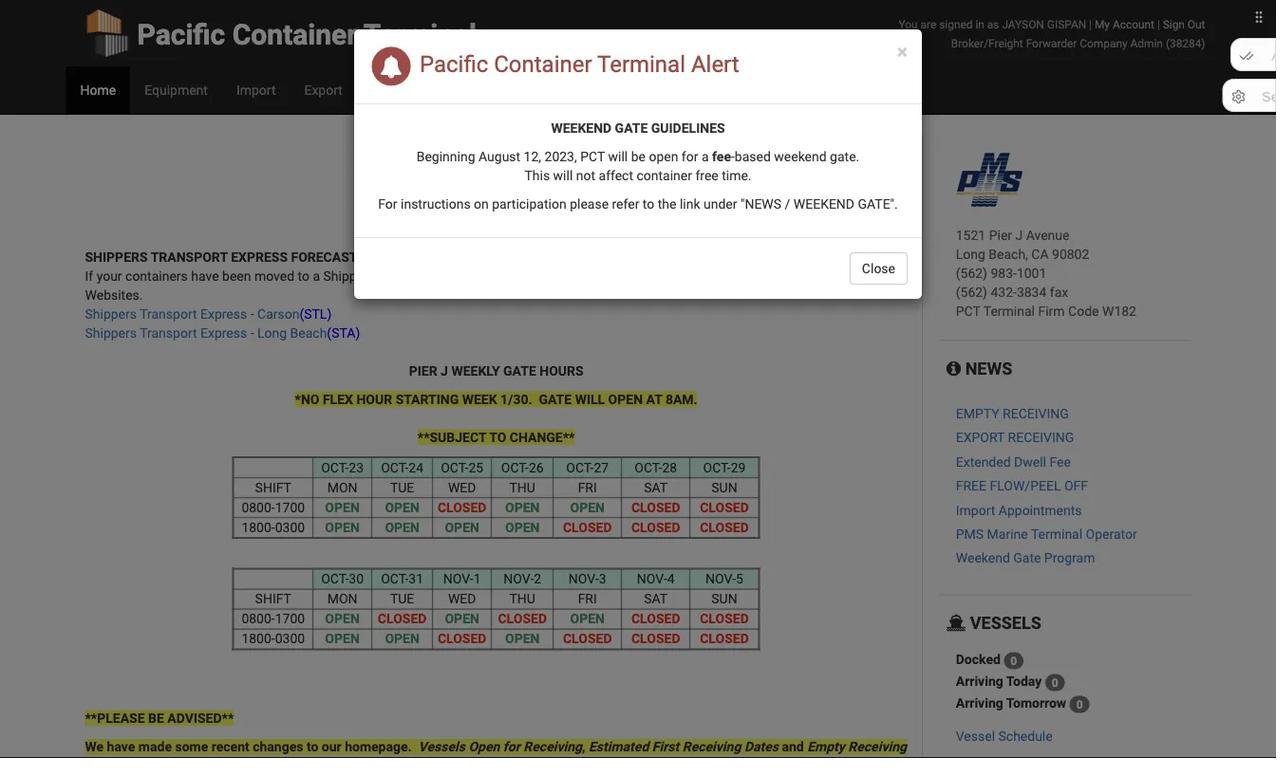 Task type: vqa. For each thing, say whether or not it's contained in the screenshot.


Task type: describe. For each thing, give the bounding box(es) containing it.
flex
[[323, 392, 353, 407]]

1 vertical spatial receiving
[[1008, 430, 1075, 446]]

shippers transport express - carson link
[[85, 306, 300, 322]]

extended dwell fee link
[[956, 455, 1071, 470]]

0800-1700 for oct-30
[[242, 612, 305, 628]]

vessel schedule
[[956, 729, 1053, 745]]

oct- for 25
[[441, 460, 469, 476]]

4
[[668, 572, 675, 588]]

0 vertical spatial ,
[[534, 173, 537, 189]]

for for for terminal map click here , pct yard map
[[368, 173, 388, 189]]

vessels open for receiving , estimated first receiving dates and empty receiving
[[419, 740, 907, 756]]

432-
[[991, 284, 1017, 300]]

off
[[1065, 479, 1089, 494]]

*no flex hour starting week 1/30.  gate will open at 8am.
[[295, 392, 698, 407]]

broker/freight
[[952, 37, 1024, 50]]

0 vertical spatial 0
[[1011, 655, 1018, 668]]

you
[[899, 18, 918, 31]]

info circle image
[[947, 360, 961, 377]]

beach
[[290, 325, 327, 341]]

2 vertical spatial shippers
[[85, 325, 137, 341]]

thu for 26
[[510, 480, 536, 496]]

0 vertical spatial transport
[[378, 268, 436, 284]]

1 horizontal spatial weekend
[[794, 196, 855, 212]]

1 vertical spatial express
[[200, 306, 247, 322]]

location
[[489, 268, 536, 284]]

0300 for oct-30
[[275, 632, 305, 647]]

0 vertical spatial express
[[439, 268, 486, 284]]

oct- for 28
[[635, 460, 662, 476]]

first
[[652, 740, 679, 756]]

dates
[[745, 740, 779, 756]]

if
[[85, 268, 93, 284]]

oct-27
[[566, 460, 609, 476]]

*no
[[295, 392, 320, 407]]

to inside shippers transport express forecast website if your containers have been moved to a shippers transport express location you can also check on the container using the below forecast websites. shippers transport express - carson (stl) shippers transport express - long beach (sta)
[[298, 268, 310, 284]]

1 vertical spatial to
[[307, 740, 319, 756]]

sun for 5
[[712, 592, 738, 608]]

oct- for 29
[[703, 460, 731, 476]]

long inside "1521 pier j avenue long beach, ca 90802 (562) 983-1001 (562) 432-3834 fax pct terminal firm code w182"
[[956, 246, 986, 262]]

2 (562) from the top
[[956, 284, 988, 300]]

3
[[599, 572, 607, 588]]

fax
[[1050, 284, 1069, 300]]

we
[[85, 740, 104, 756]]

2 vertical spatial -
[[250, 325, 254, 341]]

are
[[921, 18, 937, 31]]

oct- for 31
[[381, 572, 409, 588]]

28
[[662, 460, 677, 476]]

empty
[[956, 406, 1000, 422]]

import appointments link
[[956, 503, 1082, 519]]

2 vertical spatial express
[[200, 325, 247, 341]]

terminal inside "1521 pier j avenue long beach, ca 90802 (562) 983-1001 (562) 432-3834 fax pct terminal firm code w182"
[[984, 303, 1035, 319]]

free flow/peel off link
[[956, 479, 1089, 494]]

**subject
[[418, 430, 486, 445]]

and
[[782, 740, 804, 756]]

1
[[474, 572, 481, 588]]

1 horizontal spatial gate
[[539, 392, 572, 407]]

2 receiving from the left
[[683, 740, 741, 756]]

1 vertical spatial shippers
[[85, 306, 137, 322]]

ca
[[1032, 246, 1049, 262]]

hour
[[357, 392, 392, 407]]

1 vertical spatial j
[[441, 363, 448, 379]]

0 horizontal spatial 27
[[594, 460, 609, 476]]

import
[[956, 503, 996, 519]]

gate".
[[858, 196, 898, 212]]

1 arriving from the top
[[956, 674, 1004, 690]]

out
[[1188, 18, 1206, 31]]

0800- for oct-30
[[242, 612, 275, 628]]

website
[[361, 249, 416, 265]]

transport
[[151, 249, 228, 265]]

close button
[[850, 253, 908, 285]]

in
[[976, 18, 985, 31]]

been
[[222, 268, 251, 284]]

week
[[462, 392, 497, 407]]

oct- for 26
[[501, 460, 529, 476]]

90802
[[1052, 246, 1090, 262]]

be
[[148, 711, 164, 727]]

vessels for vessels open for receiving , estimated first receiving dates and empty receiving
[[419, 740, 465, 756]]

vessels for vessels
[[966, 614, 1042, 634]]

nov- for 4
[[637, 572, 668, 588]]

1001
[[1017, 265, 1047, 281]]

oct-28
[[635, 460, 677, 476]]

pier
[[409, 363, 438, 379]]

- inside the beginning august 12, 2023, pct will be open for a fee -based weekend gate. this will not affect container free time.
[[731, 149, 735, 164]]

ship image
[[947, 615, 966, 632]]

please
[[570, 196, 609, 212]]

3 receiving from the left
[[849, 740, 907, 756]]

26
[[529, 460, 544, 476]]

1 vertical spatial transport
[[140, 306, 197, 322]]

under
[[704, 196, 738, 212]]

homepage.
[[345, 740, 412, 756]]

shift for oct-23
[[255, 480, 292, 496]]

your
[[97, 268, 122, 284]]

× button
[[897, 40, 908, 63]]

oct-24
[[381, 460, 424, 476]]

pacific container terminal image
[[956, 153, 1023, 207]]

31
[[409, 572, 424, 588]]

close
[[862, 261, 896, 276]]

25
[[469, 460, 484, 476]]

weekend
[[774, 149, 827, 164]]

nov- for 5
[[706, 572, 736, 588]]

weekly
[[452, 363, 500, 379]]

also
[[589, 268, 614, 284]]

1 vertical spatial for
[[503, 740, 520, 756]]

2 map from the left
[[598, 173, 624, 189]]

on inside shippers transport express forecast website if your containers have been moved to a shippers transport express location you can also check on the container using the below forecast websites. shippers transport express - carson (stl) shippers transport express - long beach (sta)
[[655, 268, 670, 284]]

for instructions on participation please refer to the link under "news / weekend gate".
[[378, 196, 898, 212]]

thu for 2
[[510, 592, 536, 608]]

oct- for 27
[[566, 460, 594, 476]]

1 horizontal spatial will
[[608, 149, 628, 164]]

0 vertical spatial gate
[[615, 120, 648, 136]]

0800- for oct-23
[[242, 500, 275, 516]]

for terminal map click here , pct yard map
[[368, 173, 624, 189]]

3834
[[1017, 284, 1047, 300]]

admin
[[1131, 37, 1164, 50]]

advised**
[[168, 711, 234, 727]]

oct- for 30
[[321, 572, 349, 588]]

oct- for 23
[[321, 460, 349, 476]]

0 vertical spatial shippers
[[323, 268, 375, 284]]

jayson
[[1003, 18, 1045, 31]]

pacific container terminal alert
[[414, 51, 740, 78]]

fri for 3
[[578, 592, 597, 608]]

flow/peel
[[990, 479, 1061, 494]]

container for pacific container terminal
[[232, 18, 357, 51]]

j inside "1521 pier j avenue long beach, ca 90802 (562) 983-1001 (562) 432-3834 fax pct terminal firm code w182"
[[1016, 227, 1023, 243]]

1521 pier j avenue long beach, ca 90802 (562) 983-1001 (562) 432-3834 fax pct terminal firm code w182
[[956, 227, 1137, 319]]

w182
[[1103, 303, 1137, 319]]

0 vertical spatial 27
[[893, 145, 908, 161]]

click
[[477, 173, 505, 189]]

1 horizontal spatial 0
[[1052, 677, 1059, 690]]

free
[[696, 168, 719, 183]]

1 the from the left
[[674, 268, 692, 284]]

1 (562) from the top
[[956, 265, 988, 281]]

0 horizontal spatial have
[[107, 740, 135, 756]]

0 vertical spatial weekend
[[551, 120, 612, 136]]

alert
[[691, 51, 740, 78]]

some
[[175, 740, 208, 756]]

empty receiving export receiving extended dwell fee free flow/peel off import appointments pms marine terminal operator weekend gate program
[[956, 406, 1138, 567]]

terminal inside empty receiving export receiving extended dwell fee free flow/peel off import appointments pms marine terminal operator weekend gate program
[[1031, 527, 1083, 543]]

refer
[[612, 196, 640, 212]]

oct-29
[[703, 460, 746, 476]]

below
[[812, 268, 847, 284]]

pacific for pacific container terminal
[[137, 18, 225, 51]]

express
[[231, 249, 288, 265]]

pier
[[989, 227, 1013, 243]]

0 horizontal spatial on
[[474, 196, 489, 212]]



Task type: locate. For each thing, give the bounding box(es) containing it.
forwarder
[[1026, 37, 1078, 50]]

2 1800-0300 from the top
[[242, 632, 305, 647]]

2 shift from the top
[[255, 592, 292, 608]]

1 vertical spatial pct
[[540, 173, 565, 189]]

have right "we"
[[107, 740, 135, 756]]

moved
[[254, 268, 295, 284]]

pacific for pacific container terminal alert
[[420, 51, 488, 78]]

shippers transport express forecast website if your containers have been moved to a shippers transport express location you can also check on the container using the below forecast websites. shippers transport express - carson (stl) shippers transport express - long beach (sta)
[[85, 249, 902, 341]]

1 vertical spatial 27
[[594, 460, 609, 476]]

0 vertical spatial have
[[191, 268, 219, 284]]

sat for 4
[[644, 592, 668, 608]]

pct down 2023,
[[540, 173, 565, 189]]

tue for 31
[[390, 592, 414, 608]]

1 vertical spatial a
[[313, 268, 320, 284]]

0 horizontal spatial a
[[313, 268, 320, 284]]

made
[[139, 740, 172, 756]]

1 vertical spatial mon
[[327, 592, 358, 608]]

for
[[682, 149, 699, 164], [503, 740, 520, 756]]

fri down oct-27
[[578, 480, 597, 496]]

a down forecast
[[313, 268, 320, 284]]

my account link
[[1095, 18, 1155, 31]]

, up participation
[[534, 173, 537, 189]]

24
[[409, 460, 424, 476]]

0 vertical spatial to
[[298, 268, 310, 284]]

you
[[540, 268, 561, 284]]

websites.
[[85, 287, 143, 303]]

0 vertical spatial vessels
[[966, 614, 1042, 634]]

marine
[[987, 527, 1028, 543]]

0 vertical spatial today
[[749, 145, 785, 161]]

2 nov- from the left
[[504, 572, 534, 588]]

today
[[749, 145, 785, 161], [1007, 674, 1042, 690]]

vessels left open
[[419, 740, 465, 756]]

0 horizontal spatial vessels
[[419, 740, 465, 756]]

1 vertical spatial 1700
[[275, 612, 305, 628]]

here
[[508, 173, 534, 189]]

1 vertical spatial arriving
[[956, 696, 1004, 712]]

oct- right 26
[[566, 460, 594, 476]]

1 horizontal spatial pacific
[[420, 51, 488, 78]]

0 horizontal spatial will
[[553, 168, 573, 183]]

2
[[534, 572, 542, 588]]

weekend gate program link
[[956, 551, 1096, 567]]

sun down the oct-29
[[712, 480, 738, 496]]

1 horizontal spatial receiving
[[683, 740, 741, 756]]

**please
[[85, 711, 145, 727]]

container left using
[[696, 268, 751, 284]]

0800-1700
[[242, 500, 305, 516], [242, 612, 305, 628]]

pms
[[956, 527, 984, 543]]

3 nov- from the left
[[569, 572, 599, 588]]

0 horizontal spatial pct
[[540, 173, 565, 189]]

link
[[680, 196, 701, 212]]

0 vertical spatial 0800-1700
[[242, 500, 305, 516]]

1800- for oct-30
[[242, 632, 275, 647]]

for for for instructions on participation please refer to the link under "news / weekend gate".
[[378, 196, 398, 212]]

weekend
[[956, 551, 1010, 567]]

for up free
[[682, 149, 699, 164]]

2 | from the left
[[1158, 18, 1161, 31]]

oct- right the 30
[[381, 572, 409, 588]]

for up website
[[368, 173, 388, 189]]

- up time.
[[731, 149, 735, 164]]

will up affect
[[608, 149, 628, 164]]

fee
[[1050, 455, 1071, 470]]

0 horizontal spatial the
[[674, 268, 692, 284]]

sat down nov-4 at the bottom of page
[[644, 592, 668, 608]]

0 horizontal spatial gate
[[504, 363, 536, 379]]

1 horizontal spatial on
[[655, 268, 670, 284]]

1521
[[956, 227, 986, 243]]

nov-
[[443, 572, 474, 588], [504, 572, 534, 588], [569, 572, 599, 588], [637, 572, 668, 588], [706, 572, 736, 588]]

have inside shippers transport express forecast website if your containers have been moved to a shippers transport express location you can also check on the container using the below forecast websites. shippers transport express - carson (stl) shippers transport express - long beach (sta)
[[191, 268, 219, 284]]

mon for 30
[[327, 592, 358, 608]]

pacific container terminal
[[137, 18, 477, 51]]

2 0800- from the top
[[242, 612, 275, 628]]

not
[[576, 168, 596, 183]]

1 horizontal spatial long
[[956, 246, 986, 262]]

pct up not at the top left
[[581, 149, 605, 164]]

2 tue from the top
[[390, 592, 414, 608]]

sun for 29
[[712, 480, 738, 496]]

check
[[617, 268, 652, 284]]

5 nov- from the left
[[706, 572, 736, 588]]

0 vertical spatial 0300
[[275, 520, 305, 536]]

0 vertical spatial tue
[[390, 480, 414, 496]]

to the
[[643, 196, 677, 212]]

8am.
[[666, 392, 698, 407]]

|
[[1090, 18, 1092, 31], [1158, 18, 1161, 31]]

0 horizontal spatial container
[[637, 168, 692, 183]]

express up shippers transport express - long beach link
[[200, 306, 247, 322]]

oct- left oct-31 at the left bottom of the page
[[321, 572, 349, 588]]

- left beach on the top left of the page
[[250, 325, 254, 341]]

nov- right 31
[[443, 572, 474, 588]]

1800-0300 for oct-23
[[242, 520, 305, 536]]

oct- right 28
[[703, 460, 731, 476]]

receiving left estimated at the bottom
[[524, 740, 582, 756]]

participation
[[492, 196, 567, 212]]

2 0300 from the top
[[275, 632, 305, 647]]

2 horizontal spatial pct
[[956, 303, 981, 319]]

long inside shippers transport express forecast website if your containers have been moved to a shippers transport express location you can also check on the container using the below forecast websites. shippers transport express - carson (stl) shippers transport express - long beach (sta)
[[257, 325, 287, 341]]

open
[[649, 149, 679, 164]]

can
[[564, 268, 586, 284]]

1 vertical spatial -
[[250, 306, 254, 322]]

1 vertical spatial thu
[[510, 592, 536, 608]]

1800-0300 for oct-30
[[242, 632, 305, 647]]

1 vertical spatial fri
[[578, 592, 597, 608]]

receiving up dwell
[[1008, 430, 1075, 446]]

0 vertical spatial 1700
[[275, 500, 305, 516]]

the right check
[[674, 268, 692, 284]]

1 tue from the top
[[390, 480, 414, 496]]

1 receiving from the left
[[524, 740, 582, 756]]

empty
[[808, 740, 845, 756]]

1700 for oct-23
[[275, 500, 305, 516]]

on
[[474, 196, 489, 212], [655, 268, 670, 284]]

1 horizontal spatial for
[[682, 149, 699, 164]]

0 vertical spatial a
[[702, 149, 709, 164]]

vessels up the docked
[[966, 614, 1042, 634]]

pct inside the beginning august 12, 2023, pct will be open for a fee -based weekend gate. this will not affect container free time.
[[581, 149, 605, 164]]

nov- right 4
[[706, 572, 736, 588]]

4 nov- from the left
[[637, 572, 668, 588]]

nov- right '3' at bottom left
[[637, 572, 668, 588]]

27 left oct-28
[[594, 460, 609, 476]]

long down carson
[[257, 325, 287, 341]]

27 right october
[[893, 145, 908, 161]]

container inside the beginning august 12, 2023, pct will be open for a fee -based weekend gate. this will not affect container free time.
[[637, 168, 692, 183]]

1 horizontal spatial today
[[1007, 674, 1042, 690]]

1 shift from the top
[[255, 480, 292, 496]]

1 vertical spatial gate
[[504, 363, 536, 379]]

a inside shippers transport express forecast website if your containers have been moved to a shippers transport express location you can also check on the container using the below forecast websites. shippers transport express - carson (stl) shippers transport express - long beach (sta)
[[313, 268, 320, 284]]

1800-0300
[[242, 520, 305, 536], [242, 632, 305, 647]]

nov- for 1
[[443, 572, 474, 588]]

oct- left "oct-24"
[[321, 460, 349, 476]]

2 0800-1700 from the top
[[242, 612, 305, 628]]

(562) left 983-
[[956, 265, 988, 281]]

thu down nov-2
[[510, 592, 536, 608]]

2 sat from the top
[[644, 592, 668, 608]]

2 arriving from the top
[[956, 696, 1004, 712]]

container
[[637, 168, 692, 183], [696, 268, 751, 284]]

0 vertical spatial 1800-
[[242, 520, 275, 536]]

carson
[[257, 306, 300, 322]]

0 horizontal spatial receiving
[[524, 740, 582, 756]]

1 vertical spatial tue
[[390, 592, 414, 608]]

j right pier at top right
[[1016, 227, 1023, 243]]

0 vertical spatial wed
[[448, 480, 476, 496]]

export receiving link
[[956, 430, 1075, 446]]

1 0800- from the top
[[242, 500, 275, 516]]

0 vertical spatial thu
[[510, 480, 536, 496]]

0 vertical spatial sun
[[712, 480, 738, 496]]

- left carson
[[250, 306, 254, 322]]

will down 2023,
[[553, 168, 573, 183]]

october
[[843, 145, 890, 161]]

today left is
[[749, 145, 785, 161]]

oct- down **subject
[[441, 460, 469, 476]]

on down click
[[474, 196, 489, 212]]

fri down nov-3
[[578, 592, 597, 608]]

container down the open
[[637, 168, 692, 183]]

2 1700 from the top
[[275, 612, 305, 628]]

| left my
[[1090, 18, 1092, 31]]

(562) left 432-
[[956, 284, 988, 300]]

today inside docked 0 arriving today 0 arriving tomorrow 0
[[1007, 674, 1042, 690]]

1 horizontal spatial the
[[790, 268, 809, 284]]

1 1800-0300 from the top
[[242, 520, 305, 536]]

1 1700 from the top
[[275, 500, 305, 516]]

account
[[1113, 18, 1155, 31]]

1 horizontal spatial have
[[191, 268, 219, 284]]

1 0300 from the top
[[275, 520, 305, 536]]

0 right the docked
[[1011, 655, 1018, 668]]

dwell
[[1014, 455, 1047, 470]]

0 vertical spatial (562)
[[956, 265, 988, 281]]

tomorrow
[[1007, 696, 1067, 712]]

vessel schedule link
[[956, 729, 1053, 745]]

pct up info circle icon
[[956, 303, 981, 319]]

wed down "nov-1"
[[448, 592, 476, 608]]

2 mon from the top
[[327, 592, 358, 608]]

arriving up vessel
[[956, 696, 1004, 712]]

fri for 27
[[578, 480, 597, 496]]

gate up *no flex hour starting week 1/30.  gate will open at 8am.
[[504, 363, 536, 379]]

2 1800- from the top
[[242, 632, 275, 647]]

have down transport at left
[[191, 268, 219, 284]]

weekend gate guidelines
[[551, 120, 725, 136]]

mon for 23
[[327, 480, 358, 496]]

0 horizontal spatial map
[[447, 173, 473, 189]]

pms marine terminal operator link
[[956, 527, 1138, 543]]

nov- for 2
[[504, 572, 534, 588]]

tue down "oct-24"
[[390, 480, 414, 496]]

1 vertical spatial (562)
[[956, 284, 988, 300]]

nov- right 1
[[504, 572, 534, 588]]

a left fee
[[702, 149, 709, 164]]

for
[[368, 173, 388, 189], [378, 196, 398, 212]]

j right pier
[[441, 363, 448, 379]]

oct- down to
[[501, 460, 529, 476]]

1 vertical spatial sun
[[712, 592, 738, 608]]

1 vertical spatial 1800-0300
[[242, 632, 305, 647]]

27
[[893, 145, 908, 161], [594, 460, 609, 476]]

0300 for oct-23
[[275, 520, 305, 536]]

tue for 24
[[390, 480, 414, 496]]

transport down containers
[[140, 306, 197, 322]]

containers
[[125, 268, 188, 284]]

1 thu from the top
[[510, 480, 536, 496]]

0 horizontal spatial ,
[[534, 173, 537, 189]]

nov-1
[[443, 572, 481, 588]]

1 vertical spatial will
[[553, 168, 573, 183]]

is
[[788, 145, 798, 161]]

firm
[[1039, 303, 1065, 319]]

oct- for 24
[[381, 460, 409, 476]]

export
[[956, 430, 1005, 446]]

tue
[[390, 480, 414, 496], [390, 592, 414, 608]]

sat down oct-28
[[644, 480, 668, 496]]

will
[[575, 392, 605, 407]]

1 sat from the top
[[644, 480, 668, 496]]

news
[[961, 359, 1013, 379]]

1 horizontal spatial ,
[[582, 740, 586, 756]]

1 vertical spatial long
[[257, 325, 287, 341]]

0 vertical spatial long
[[956, 246, 986, 262]]

nov- for 3
[[569, 572, 599, 588]]

1 vertical spatial on
[[655, 268, 670, 284]]

shippers transport express - long beach link
[[85, 325, 327, 341]]

2 the from the left
[[790, 268, 809, 284]]

1 horizontal spatial map
[[598, 173, 624, 189]]

0 vertical spatial shift
[[255, 480, 292, 496]]

forecast
[[851, 268, 902, 284]]

receiving
[[1003, 406, 1069, 422], [1008, 430, 1075, 446]]

**subject to change**
[[418, 430, 575, 445]]

container for pacific container terminal alert
[[494, 51, 592, 78]]

fri
[[578, 480, 597, 496], [578, 592, 597, 608]]

0 vertical spatial on
[[474, 196, 489, 212]]

1 vertical spatial vessels
[[419, 740, 465, 756]]

1 vertical spatial weekend
[[794, 196, 855, 212]]

open
[[469, 740, 500, 756]]

29
[[731, 460, 746, 476]]

for inside the beginning august 12, 2023, pct will be open for a fee -based weekend gate. this will not affect container free time.
[[682, 149, 699, 164]]

2 fri from the top
[[578, 592, 597, 608]]

1 horizontal spatial container
[[494, 51, 592, 78]]

0 vertical spatial for
[[682, 149, 699, 164]]

affect
[[599, 168, 634, 183]]

0 vertical spatial pct
[[581, 149, 605, 164]]

for left instructions
[[378, 196, 398, 212]]

1 nov- from the left
[[443, 572, 474, 588]]

receiving right first
[[683, 740, 741, 756]]

1 mon from the top
[[327, 480, 358, 496]]

a inside the beginning august 12, 2023, pct will be open for a fee -based weekend gate. this will not affect container free time.
[[702, 149, 709, 164]]

docked
[[956, 653, 1001, 668]]

pct inside "1521 pier j avenue long beach, ca 90802 (562) 983-1001 (562) 432-3834 fax pct terminal firm code w182"
[[956, 303, 981, 319]]

map right not at the top left
[[598, 173, 624, 189]]

1 vertical spatial 0800-
[[242, 612, 275, 628]]

0 vertical spatial mon
[[327, 480, 358, 496]]

starting
[[396, 392, 459, 407]]

pier j weekly gate hours
[[409, 363, 584, 379]]

you are signed in as jayson gispan | my account | sign out broker/freight forwarder company admin (38284)
[[899, 18, 1206, 50]]

0 horizontal spatial weekend
[[551, 120, 612, 136]]

2 sun from the top
[[712, 592, 738, 608]]

| left sign
[[1158, 18, 1161, 31]]

oct- right 23
[[381, 460, 409, 476]]

transport down website
[[378, 268, 436, 284]]

1 horizontal spatial 27
[[893, 145, 908, 161]]

to down forecast
[[298, 268, 310, 284]]

sun
[[712, 480, 738, 496], [712, 592, 738, 608]]

nov-3
[[569, 572, 607, 588]]

pct yard map link
[[540, 173, 624, 189]]

weekend right /
[[794, 196, 855, 212]]

(38284)
[[1166, 37, 1206, 50]]

thu down oct-26
[[510, 480, 536, 496]]

0 vertical spatial receiving
[[1003, 406, 1069, 422]]

0 right tomorrow
[[1077, 699, 1083, 712]]

oct-
[[321, 460, 349, 476], [381, 460, 409, 476], [441, 460, 469, 476], [501, 460, 529, 476], [566, 460, 594, 476], [635, 460, 662, 476], [703, 460, 731, 476], [321, 572, 349, 588], [381, 572, 409, 588]]

1 vertical spatial for
[[378, 196, 398, 212]]

container inside shippers transport express forecast website if your containers have been moved to a shippers transport express location you can also check on the container using the below forecast websites. shippers transport express - carson (stl) shippers transport express - long beach (sta)
[[696, 268, 751, 284]]

1 vertical spatial 0800-1700
[[242, 612, 305, 628]]

today up tomorrow
[[1007, 674, 1042, 690]]

0 vertical spatial sat
[[644, 480, 668, 496]]

1 0800-1700 from the top
[[242, 500, 305, 516]]

1 horizontal spatial pct
[[581, 149, 605, 164]]

0800-1700 for oct-23
[[242, 500, 305, 516]]

2 vertical spatial transport
[[140, 325, 197, 341]]

0 vertical spatial 0800-
[[242, 500, 275, 516]]

receiving right empty
[[849, 740, 907, 756]]

nov- right 2
[[569, 572, 599, 588]]

appointments
[[999, 503, 1082, 519]]

wed for 1
[[448, 592, 476, 608]]

map down beginning august on the left
[[447, 173, 473, 189]]

signed
[[940, 18, 973, 31]]

wed for 25
[[448, 480, 476, 496]]

on right check
[[655, 268, 670, 284]]

1 sun from the top
[[712, 480, 738, 496]]

terminal
[[364, 18, 477, 51], [597, 51, 686, 78], [391, 173, 444, 189], [984, 303, 1035, 319], [1031, 527, 1083, 543]]

yard
[[568, 173, 595, 189]]

(stl)
[[300, 306, 332, 322]]

oct-31
[[381, 572, 424, 588]]

express down shippers transport express - carson link
[[200, 325, 247, 341]]

gate up be
[[615, 120, 648, 136]]

1 vertical spatial today
[[1007, 674, 1042, 690]]

my
[[1095, 18, 1110, 31]]

tue down oct-31 at the left bottom of the page
[[390, 592, 414, 608]]

1 map from the left
[[447, 173, 473, 189]]

beach,
[[989, 246, 1029, 262]]

2 wed from the top
[[448, 592, 476, 608]]

mon down oct-30
[[327, 592, 358, 608]]

1 | from the left
[[1090, 18, 1092, 31]]

gate down hours
[[539, 392, 572, 407]]

1 vertical spatial wed
[[448, 592, 476, 608]]

1 fri from the top
[[578, 480, 597, 496]]

2 horizontal spatial 0
[[1077, 699, 1083, 712]]

1 vertical spatial ,
[[582, 740, 586, 756]]

2 horizontal spatial receiving
[[849, 740, 907, 756]]

changes
[[253, 740, 303, 756]]

express left location on the left top
[[439, 268, 486, 284]]

the right using
[[790, 268, 809, 284]]

1 horizontal spatial vessels
[[966, 614, 1042, 634]]

sat for 28
[[644, 480, 668, 496]]

1 vertical spatial sat
[[644, 592, 668, 608]]

mon down oct-23
[[327, 480, 358, 496]]

oct-26
[[501, 460, 544, 476]]

1 wed from the top
[[448, 480, 476, 496]]

1800- for oct-23
[[242, 520, 275, 536]]

long down 1521
[[956, 246, 986, 262]]

weekend up 2023,
[[551, 120, 612, 136]]

0 vertical spatial 1800-0300
[[242, 520, 305, 536]]

will
[[608, 149, 628, 164], [553, 168, 573, 183]]

transport down shippers transport express - carson link
[[140, 325, 197, 341]]

1 horizontal spatial j
[[1016, 227, 1023, 243]]

oct- right oct-27
[[635, 460, 662, 476]]

2 thu from the top
[[510, 592, 536, 608]]

0 horizontal spatial container
[[232, 18, 357, 51]]

0 horizontal spatial j
[[441, 363, 448, 379]]

arriving down the docked
[[956, 674, 1004, 690]]

, left estimated at the bottom
[[582, 740, 586, 756]]

2 vertical spatial 0
[[1077, 699, 1083, 712]]

1 vertical spatial 1800-
[[242, 632, 275, 647]]

shift for oct-30
[[255, 592, 292, 608]]

sun down nov-5 on the right bottom of the page
[[712, 592, 738, 608]]

receiving up export receiving link
[[1003, 406, 1069, 422]]

1 1800- from the top
[[242, 520, 275, 536]]

to left the our
[[307, 740, 319, 756]]

1 horizontal spatial a
[[702, 149, 709, 164]]

1 vertical spatial container
[[696, 268, 751, 284]]

for right open
[[503, 740, 520, 756]]

0 up tomorrow
[[1052, 677, 1059, 690]]

0 horizontal spatial for
[[503, 740, 520, 756]]

wed down oct-25
[[448, 480, 476, 496]]

1700 for oct-30
[[275, 612, 305, 628]]



